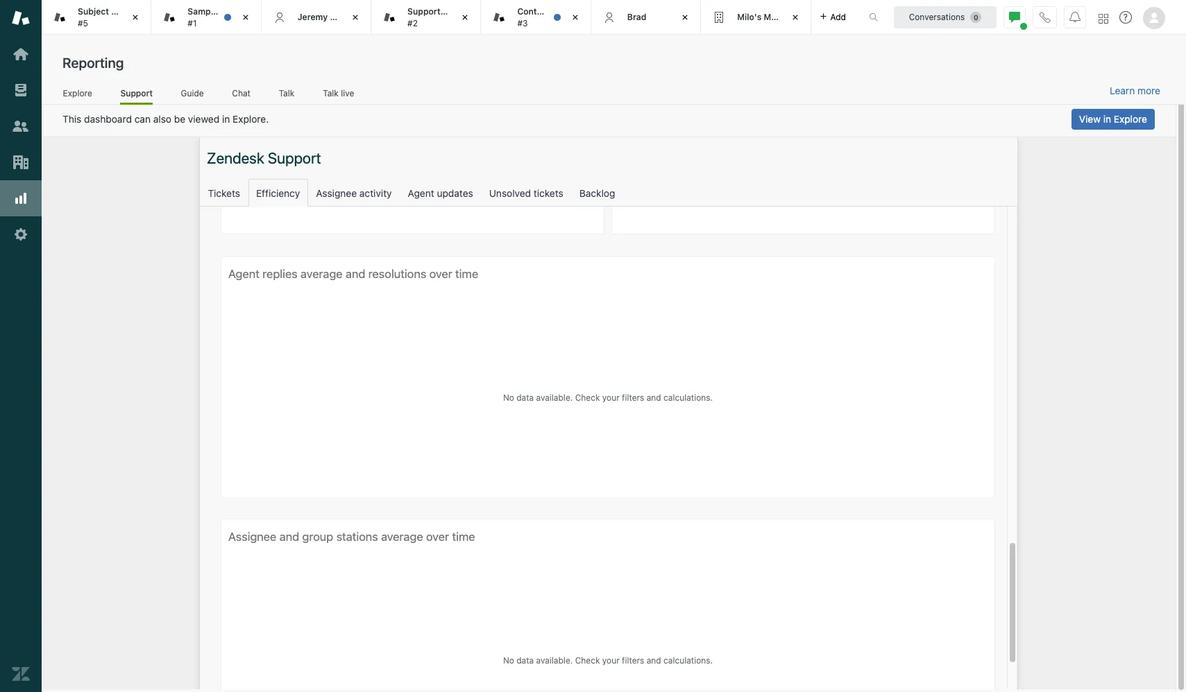 Task type: vqa. For each thing, say whether or not it's contained in the screenshot.
Tickets (0)
no



Task type: locate. For each thing, give the bounding box(es) containing it.
0 horizontal spatial in
[[222, 113, 230, 125]]

zendesk products image
[[1099, 14, 1109, 23]]

reporting image
[[12, 190, 30, 208]]

line
[[111, 6, 128, 17]]

close image right #1
[[239, 10, 253, 24]]

0 horizontal spatial explore
[[63, 88, 92, 98]]

support up #2
[[408, 6, 441, 17]]

close image right #2
[[459, 10, 472, 24]]

chat
[[232, 88, 251, 98]]

1 tab from the left
[[42, 0, 152, 35]]

close image
[[349, 10, 363, 24], [788, 10, 802, 24]]

brad
[[628, 12, 647, 22]]

button displays agent's chat status as online. image
[[1010, 11, 1021, 23]]

explore link
[[62, 88, 93, 103]]

be
[[174, 113, 185, 125]]

1 close image from the left
[[349, 10, 363, 24]]

close image right contact #3
[[569, 10, 582, 24]]

talk
[[279, 88, 295, 98], [323, 88, 339, 98]]

1 close image from the left
[[129, 10, 143, 24]]

tab containing support outreach
[[372, 0, 482, 35]]

support outreach #2
[[408, 6, 481, 28]]

0 horizontal spatial support
[[120, 88, 153, 98]]

talk inside talk link
[[279, 88, 295, 98]]

3 tab from the left
[[482, 0, 591, 35]]

2 tab from the left
[[372, 0, 482, 35]]

1 horizontal spatial close image
[[788, 10, 802, 24]]

tab containing contact
[[482, 0, 591, 35]]

viewed
[[188, 113, 220, 125]]

organizations image
[[12, 153, 30, 172]]

miller
[[330, 12, 353, 22]]

close image inside jeremy miller tab
[[349, 10, 363, 24]]

1 vertical spatial support
[[120, 88, 153, 98]]

can
[[135, 113, 151, 125]]

tabs tab list
[[42, 0, 855, 35]]

close image for jeremy miller tab on the left
[[349, 10, 363, 24]]

1 in from the left
[[222, 113, 230, 125]]

1 horizontal spatial in
[[1104, 113, 1112, 125]]

main element
[[0, 0, 42, 693]]

2 in from the left
[[1104, 113, 1112, 125]]

learn
[[1110, 85, 1135, 97]]

view in explore button
[[1072, 109, 1155, 130]]

get help image
[[1120, 11, 1133, 24]]

close image right line
[[129, 10, 143, 24]]

explore down learn more link
[[1114, 113, 1148, 125]]

more
[[1138, 85, 1161, 97]]

1 horizontal spatial talk
[[323, 88, 339, 98]]

close image
[[129, 10, 143, 24], [239, 10, 253, 24], [459, 10, 472, 24], [569, 10, 582, 24], [679, 10, 692, 24]]

chat link
[[232, 88, 251, 103]]

tab
[[42, 0, 152, 35], [372, 0, 482, 35], [482, 0, 591, 35], [701, 0, 811, 35]]

also
[[153, 113, 172, 125]]

support inside "support outreach #2"
[[408, 6, 441, 17]]

0 vertical spatial explore
[[63, 88, 92, 98]]

jeremy miller tab
[[262, 0, 372, 35]]

brad tab
[[591, 0, 701, 35]]

3 close image from the left
[[459, 10, 472, 24]]

jeremy
[[298, 12, 328, 22]]

guide link
[[181, 88, 204, 103]]

in right view
[[1104, 113, 1112, 125]]

support up can
[[120, 88, 153, 98]]

5 close image from the left
[[679, 10, 692, 24]]

1 talk from the left
[[279, 88, 295, 98]]

contact #3
[[518, 6, 550, 28]]

talk left live
[[323, 88, 339, 98]]

explore
[[63, 88, 92, 98], [1114, 113, 1148, 125]]

subject line #5
[[78, 6, 128, 28]]

0 vertical spatial support
[[408, 6, 441, 17]]

#3
[[518, 18, 528, 28]]

tab containing subject line
[[42, 0, 152, 35]]

in right viewed
[[222, 113, 230, 125]]

close image inside "brad" tab
[[679, 10, 692, 24]]

close image right the "jeremy"
[[349, 10, 363, 24]]

2 close image from the left
[[239, 10, 253, 24]]

close image right brad
[[679, 10, 692, 24]]

talk inside talk live link
[[323, 88, 339, 98]]

1 horizontal spatial explore
[[1114, 113, 1148, 125]]

in
[[222, 113, 230, 125], [1104, 113, 1112, 125]]

close image left add dropdown button
[[788, 10, 802, 24]]

close image inside "tab"
[[788, 10, 802, 24]]

1 vertical spatial explore
[[1114, 113, 1148, 125]]

close image for "tab" containing subject line
[[129, 10, 143, 24]]

explore inside button
[[1114, 113, 1148, 125]]

talk right chat
[[279, 88, 295, 98]]

explore up this
[[63, 88, 92, 98]]

learn more
[[1110, 85, 1161, 97]]

0 horizontal spatial talk
[[279, 88, 295, 98]]

talk live link
[[323, 88, 355, 103]]

2 talk from the left
[[323, 88, 339, 98]]

0 horizontal spatial close image
[[349, 10, 363, 24]]

2 close image from the left
[[788, 10, 802, 24]]

1 horizontal spatial support
[[408, 6, 441, 17]]

talk for talk live
[[323, 88, 339, 98]]

support
[[408, 6, 441, 17], [120, 88, 153, 98]]



Task type: describe. For each thing, give the bounding box(es) containing it.
views image
[[12, 81, 30, 99]]

#2
[[408, 18, 418, 28]]

conversations button
[[894, 6, 997, 28]]

admin image
[[12, 226, 30, 244]]

conversations
[[909, 11, 965, 22]]

#1 tab
[[152, 0, 262, 35]]

support for support outreach #2
[[408, 6, 441, 17]]

talk for talk
[[279, 88, 295, 98]]

learn more link
[[1110, 85, 1161, 97]]

close image for "brad" tab
[[679, 10, 692, 24]]

this
[[62, 113, 81, 125]]

add button
[[811, 0, 855, 34]]

zendesk image
[[12, 666, 30, 684]]

#1
[[188, 18, 197, 28]]

outreach
[[443, 6, 481, 17]]

close image for first "tab" from the right
[[788, 10, 802, 24]]

4 close image from the left
[[569, 10, 582, 24]]

talk live
[[323, 88, 354, 98]]

live
[[341, 88, 354, 98]]

contact
[[518, 6, 550, 17]]

customers image
[[12, 117, 30, 135]]

explore.
[[233, 113, 269, 125]]

4 tab from the left
[[701, 0, 811, 35]]

get started image
[[12, 45, 30, 63]]

in inside the view in explore button
[[1104, 113, 1112, 125]]

view
[[1080, 113, 1101, 125]]

#5
[[78, 18, 88, 28]]

zendesk support image
[[12, 9, 30, 27]]

notifications image
[[1070, 11, 1081, 23]]

guide
[[181, 88, 204, 98]]

add
[[831, 11, 846, 22]]

reporting
[[62, 55, 124, 71]]

support link
[[120, 88, 153, 105]]

dashboard
[[84, 113, 132, 125]]

support for support
[[120, 88, 153, 98]]

jeremy miller
[[298, 12, 353, 22]]

close image for "tab" containing support outreach
[[459, 10, 472, 24]]

close image inside #1 tab
[[239, 10, 253, 24]]

subject
[[78, 6, 109, 17]]

view in explore
[[1080, 113, 1148, 125]]

this dashboard can also be viewed in explore.
[[62, 113, 269, 125]]

talk link
[[279, 88, 295, 103]]



